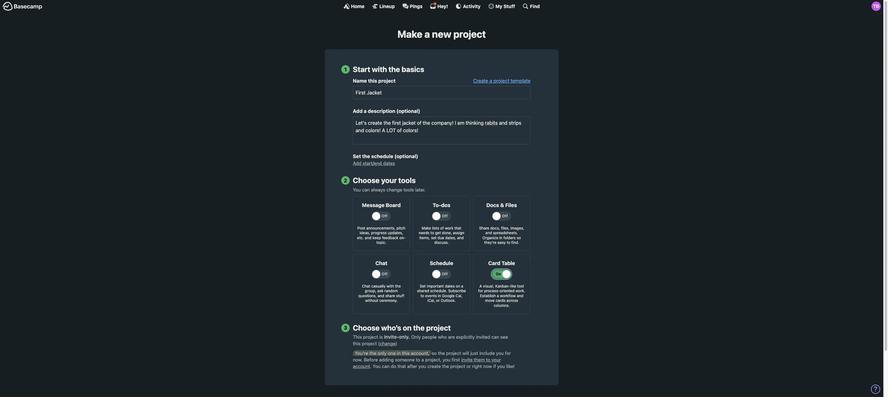 Task type: vqa. For each thing, say whether or not it's contained in the screenshot.
to inside so the project will just include you for now. Before adding someone to a project, you first
yes



Task type: locate. For each thing, give the bounding box(es) containing it.
who's
[[381, 323, 401, 332]]

0 vertical spatial can
[[362, 187, 370, 192]]

kanban-
[[496, 284, 511, 288]]

this down this
[[353, 341, 361, 346]]

can left always
[[362, 187, 370, 192]]

1 horizontal spatial that
[[455, 226, 462, 230]]

0 horizontal spatial chat
[[362, 284, 371, 288]]

project inside so the project will just include you for now. before adding someone to a project, you first
[[446, 350, 461, 356]]

chat down the topic.
[[376, 260, 388, 266]]

and up the 'organize'
[[486, 231, 492, 235]]

you can always change tools later.
[[353, 187, 426, 192]]

or right ical,
[[436, 298, 440, 303]]

choose for choose your tools
[[353, 176, 380, 185]]

1 vertical spatial with
[[387, 284, 394, 288]]

a up subscribe
[[461, 284, 464, 288]]

set up add start/end dates link
[[353, 154, 361, 159]]

1 horizontal spatial in
[[438, 293, 441, 298]]

board
[[386, 202, 401, 208]]

the inside set the schedule (optional) add start/end dates
[[362, 154, 370, 159]]

1 vertical spatial this
[[353, 341, 361, 346]]

1 horizontal spatial dates
[[445, 284, 455, 288]]

add
[[353, 108, 363, 114], [353, 160, 362, 166]]

0 vertical spatial for
[[478, 289, 483, 293]]

project down the activity link
[[454, 28, 486, 40]]

in inside the 'set important dates on a shared schedule. subscribe to events in google cal, ical, or outlook.'
[[438, 293, 441, 298]]

add left the start/end
[[353, 160, 362, 166]]

main element
[[0, 0, 884, 12]]

switch accounts image
[[2, 2, 42, 11]]

2 vertical spatial can
[[382, 363, 390, 369]]

cal,
[[456, 293, 463, 298]]

a inside so the project will just include you for now. before adding someone to a project, you first
[[422, 357, 424, 362]]

0 vertical spatial (optional)
[[397, 108, 420, 114]]

0 horizontal spatial dates
[[383, 160, 395, 166]]

set
[[353, 154, 361, 159], [420, 284, 426, 288]]

this project is invite-only.
[[353, 334, 410, 340]]

0 horizontal spatial on
[[403, 323, 412, 332]]

to-dos
[[433, 202, 451, 208]]

add start/end dates link
[[353, 160, 395, 166]]

can left see
[[492, 334, 499, 340]]

to
[[431, 231, 434, 235], [507, 240, 511, 245], [421, 293, 424, 298], [416, 357, 420, 362], [486, 357, 491, 362]]

1 horizontal spatial can
[[382, 363, 390, 369]]

table
[[502, 260, 515, 266]]

so up find.
[[517, 235, 521, 240]]

pings
[[410, 3, 423, 9]]

so up project,
[[432, 350, 437, 356]]

1 horizontal spatial set
[[420, 284, 426, 288]]

0 vertical spatial with
[[372, 65, 387, 74]]

chat for chat
[[376, 260, 388, 266]]

make up the needs
[[422, 226, 431, 230]]

in down schedule.
[[438, 293, 441, 298]]

and down ideas,
[[365, 235, 372, 240]]

1 vertical spatial choose
[[353, 323, 380, 332]]

0 horizontal spatial for
[[478, 289, 483, 293]]

2 horizontal spatial can
[[492, 334, 499, 340]]

)
[[396, 341, 397, 346]]

1 vertical spatial for
[[505, 350, 511, 356]]

0 vertical spatial set
[[353, 154, 361, 159]]

for inside so the project will just include you for now. before adding someone to a project, you first
[[505, 350, 511, 356]]

1 horizontal spatial so
[[517, 235, 521, 240]]

so
[[517, 235, 521, 240], [432, 350, 437, 356]]

you
[[496, 350, 504, 356], [443, 357, 451, 362], [419, 363, 426, 369], [498, 363, 505, 369]]

project up first
[[446, 350, 461, 356]]

or down invite
[[467, 363, 471, 369]]

0 vertical spatial you
[[353, 187, 361, 192]]

card table
[[489, 260, 515, 266]]

0 horizontal spatial or
[[436, 298, 440, 303]]

start
[[353, 65, 371, 74]]

1 vertical spatial (optional)
[[395, 154, 418, 159]]

1 vertical spatial add
[[353, 160, 362, 166]]

0 horizontal spatial in
[[397, 350, 401, 356]]

2 choose from the top
[[353, 323, 380, 332]]

add inside set the schedule (optional) add start/end dates
[[353, 160, 362, 166]]

easy
[[498, 240, 506, 245]]

0 vertical spatial or
[[436, 298, 440, 303]]

1 vertical spatial on
[[403, 323, 412, 332]]

1 add from the top
[[353, 108, 363, 114]]

this up someone
[[402, 350, 410, 356]]

0 vertical spatial make
[[398, 28, 423, 40]]

move
[[486, 298, 495, 303]]

project
[[454, 28, 486, 40], [379, 78, 396, 84], [494, 78, 510, 84], [426, 323, 451, 332], [363, 334, 378, 340], [362, 341, 377, 346], [446, 350, 461, 356], [451, 363, 466, 369]]

0 vertical spatial dates
[[383, 160, 395, 166]]

your
[[381, 176, 397, 185], [492, 357, 501, 362]]

0 horizontal spatial this
[[353, 341, 361, 346]]

lists
[[432, 226, 439, 230]]

set inside the 'set important dates on a shared schedule. subscribe to events in google cal, ical, or outlook.'
[[420, 284, 426, 288]]

2 add from the top
[[353, 160, 362, 166]]

for
[[478, 289, 483, 293], [505, 350, 511, 356]]

you right include
[[496, 350, 504, 356]]

template
[[511, 78, 531, 84]]

to down folders
[[507, 240, 511, 245]]

make
[[398, 28, 423, 40], [422, 226, 431, 230]]

dos
[[441, 202, 451, 208]]

choose
[[353, 176, 380, 185], [353, 323, 380, 332]]

tools up later.
[[399, 176, 416, 185]]

0 vertical spatial on
[[456, 284, 460, 288]]

1 vertical spatial set
[[420, 284, 426, 288]]

choose up always
[[353, 176, 380, 185]]

invite them to your account
[[353, 357, 501, 369]]

or
[[436, 298, 440, 303], [467, 363, 471, 369]]

or inside the 'set important dates on a shared schedule. subscribe to events in google cal, ical, or outlook.'
[[436, 298, 440, 303]]

your up if
[[492, 357, 501, 362]]

and down assign
[[457, 235, 464, 240]]

for down a
[[478, 289, 483, 293]]

is
[[380, 334, 383, 340]]

choose for choose who's on the project
[[353, 323, 380, 332]]

they're
[[484, 240, 497, 245]]

make inside the make lists of work that needs to get done, assign items, set due dates, and discuss.
[[422, 226, 431, 230]]

will
[[463, 350, 469, 356]]

dates up subscribe
[[445, 284, 455, 288]]

with inside chat casually with the group, ask random questions, and share stuff without ceremony.
[[387, 284, 394, 288]]

1 choose from the top
[[353, 176, 380, 185]]

0 vertical spatial add
[[353, 108, 363, 114]]

project left (
[[362, 341, 377, 346]]

dates
[[383, 160, 395, 166], [445, 284, 455, 288]]

that up assign
[[455, 226, 462, 230]]

subscribe
[[449, 289, 466, 293]]

1 vertical spatial can
[[492, 334, 499, 340]]

you left always
[[353, 187, 361, 192]]

0 horizontal spatial your
[[381, 176, 397, 185]]

change down choose your tools
[[387, 187, 403, 192]]

you right after
[[419, 363, 426, 369]]

on up subscribe
[[456, 284, 460, 288]]

always
[[371, 187, 386, 192]]

make down pings popup button
[[398, 28, 423, 40]]

in up easy
[[500, 235, 503, 240]]

folders
[[504, 235, 516, 240]]

in right one
[[397, 350, 401, 356]]

share docs, files, images, and spreadsheets. organize in folders so they're easy to find.
[[479, 226, 525, 245]]

with up random
[[387, 284, 394, 288]]

0 vertical spatial so
[[517, 235, 521, 240]]

lineup
[[380, 3, 395, 9]]

with up name this project
[[372, 65, 387, 74]]

set inside set the schedule (optional) add start/end dates
[[353, 154, 361, 159]]

(
[[378, 341, 380, 346]]

1 horizontal spatial your
[[492, 357, 501, 362]]

to up now
[[486, 357, 491, 362]]

1 vertical spatial your
[[492, 357, 501, 362]]

1 vertical spatial in
[[438, 293, 441, 298]]

invite them to your account link
[[353, 357, 501, 369]]

start/end
[[363, 160, 382, 166]]

you right . at left
[[373, 363, 381, 369]]

ical,
[[428, 298, 435, 303]]

chat
[[376, 260, 388, 266], [362, 284, 371, 288]]

to down shared
[[421, 293, 424, 298]]

for up like!
[[505, 350, 511, 356]]

0 horizontal spatial that
[[398, 363, 406, 369]]

this right name
[[368, 78, 377, 84]]

dates down schedule
[[383, 160, 395, 166]]

and down ask
[[378, 293, 385, 298]]

1 vertical spatial so
[[432, 350, 437, 356]]

invited
[[476, 334, 491, 340]]

post
[[358, 226, 365, 230]]

that down someone
[[398, 363, 406, 369]]

who
[[438, 334, 447, 340]]

that inside the make lists of work that needs to get done, assign items, set due dates, and discuss.
[[455, 226, 462, 230]]

chat for chat casually with the group, ask random questions, and share stuff without ceremony.
[[362, 284, 371, 288]]

can down adding
[[382, 363, 390, 369]]

0 horizontal spatial so
[[432, 350, 437, 356]]

choose up this
[[353, 323, 380, 332]]

1 vertical spatial chat
[[362, 284, 371, 288]]

establish
[[480, 293, 496, 298]]

stuff
[[504, 3, 515, 9]]

the up random
[[395, 284, 401, 288]]

(optional)
[[397, 108, 420, 114], [395, 154, 418, 159]]

(optional) inside set the schedule (optional) add start/end dates
[[395, 154, 418, 159]]

2 horizontal spatial this
[[402, 350, 410, 356]]

the inside so the project will just include you for now. before adding someone to a project, you first
[[438, 350, 445, 356]]

schedule
[[372, 154, 394, 159]]

0 horizontal spatial set
[[353, 154, 361, 159]]

to up set
[[431, 231, 434, 235]]

stuff
[[396, 293, 405, 298]]

1 horizontal spatial or
[[467, 363, 471, 369]]

1 horizontal spatial this
[[368, 78, 377, 84]]

change link
[[380, 341, 396, 346]]

1 horizontal spatial you
[[373, 363, 381, 369]]

the up project,
[[438, 350, 445, 356]]

a left description
[[364, 108, 367, 114]]

find
[[530, 3, 540, 9]]

1 horizontal spatial chat
[[376, 260, 388, 266]]

0 vertical spatial that
[[455, 226, 462, 230]]

project up who
[[426, 323, 451, 332]]

set up shared
[[420, 284, 426, 288]]

Add a description (optional) text field
[[353, 116, 531, 144]]

only people who are explicitly invited can see this project (
[[353, 334, 508, 346]]

on
[[456, 284, 460, 288], [403, 323, 412, 332]]

so inside share docs, files, images, and spreadsheets. organize in folders so they're easy to find.
[[517, 235, 521, 240]]

share
[[386, 293, 395, 298]]

0 vertical spatial this
[[368, 78, 377, 84]]

important
[[427, 284, 444, 288]]

chat casually with the group, ask random questions, and share stuff without ceremony.
[[359, 284, 405, 303]]

and inside "post announcements, pitch ideas, progress updates, etc. and keep feedback on- topic."
[[365, 235, 372, 240]]

and
[[486, 231, 492, 235], [365, 235, 372, 240], [457, 235, 464, 240], [378, 293, 385, 298], [517, 293, 524, 298]]

a down account, at the bottom left
[[422, 357, 424, 362]]

on-
[[400, 235, 406, 240]]

1 vertical spatial that
[[398, 363, 406, 369]]

to inside invite them to your account
[[486, 357, 491, 362]]

tools left later.
[[404, 187, 414, 192]]

with
[[372, 65, 387, 74], [387, 284, 394, 288]]

on up only.
[[403, 323, 412, 332]]

a inside the 'set important dates on a shared schedule. subscribe to events in google cal, ical, or outlook.'
[[461, 284, 464, 288]]

to down account, at the bottom left
[[416, 357, 420, 362]]

workflow
[[500, 293, 516, 298]]

across
[[507, 298, 519, 303]]

the up the start/end
[[362, 154, 370, 159]]

create a project template
[[473, 78, 531, 84]]

1 vertical spatial tools
[[404, 187, 414, 192]]

first
[[452, 357, 460, 362]]

google
[[442, 293, 455, 298]]

0 vertical spatial your
[[381, 176, 397, 185]]

(optional) right description
[[397, 108, 420, 114]]

0 vertical spatial choose
[[353, 176, 380, 185]]

questions,
[[359, 293, 377, 298]]

your up you can always change tools later.
[[381, 176, 397, 185]]

the
[[389, 65, 400, 74], [362, 154, 370, 159], [395, 284, 401, 288], [413, 323, 425, 332], [370, 350, 377, 356], [438, 350, 445, 356], [442, 363, 449, 369]]

1 horizontal spatial on
[[456, 284, 460, 288]]

Name this project text field
[[353, 86, 531, 99]]

1 horizontal spatial for
[[505, 350, 511, 356]]

chat inside chat casually with the group, ask random questions, and share stuff without ceremony.
[[362, 284, 371, 288]]

0 vertical spatial in
[[500, 235, 503, 240]]

announcements,
[[367, 226, 396, 230]]

set the schedule (optional) add start/end dates
[[353, 154, 418, 166]]

on inside the 'set important dates on a shared schedule. subscribe to events in google cal, ical, or outlook.'
[[456, 284, 460, 288]]

1 vertical spatial dates
[[445, 284, 455, 288]]

2 horizontal spatial in
[[500, 235, 503, 240]]

change down invite-
[[380, 341, 396, 346]]

a up "cards"
[[497, 293, 499, 298]]

0 horizontal spatial you
[[353, 187, 361, 192]]

now
[[484, 363, 492, 369]]

chat up group,
[[362, 284, 371, 288]]

1 vertical spatial make
[[422, 226, 431, 230]]

0 vertical spatial chat
[[376, 260, 388, 266]]

(optional) right schedule
[[395, 154, 418, 159]]

0 vertical spatial tools
[[399, 176, 416, 185]]

basics
[[402, 65, 425, 74]]

0 horizontal spatial can
[[362, 187, 370, 192]]

and down work.
[[517, 293, 524, 298]]

add left description
[[353, 108, 363, 114]]



Task type: describe. For each thing, give the bounding box(es) containing it.
choose who's on the project
[[353, 323, 451, 332]]

pitch
[[397, 226, 406, 230]]

get
[[435, 231, 441, 235]]

of
[[441, 226, 444, 230]]

change )
[[380, 341, 397, 346]]

if
[[494, 363, 496, 369]]

home
[[351, 3, 365, 9]]

the right create
[[442, 363, 449, 369]]

1 vertical spatial change
[[380, 341, 396, 346]]

one
[[388, 350, 396, 356]]

my stuff button
[[488, 3, 515, 9]]

lineup link
[[372, 3, 395, 9]]

a right create
[[490, 78, 493, 84]]

for inside a visual, kanban-like tool for process-oriented work. establish a workflow and move cards across columns.
[[478, 289, 483, 293]]

now.
[[353, 357, 363, 362]]

set for important
[[420, 284, 426, 288]]

choose your tools
[[353, 176, 416, 185]]

project,
[[425, 357, 442, 362]]

make a new project
[[398, 28, 486, 40]]

home link
[[344, 3, 365, 9]]

schedule.
[[430, 289, 448, 293]]

(optional) for set the schedule (optional) add start/end dates
[[395, 154, 418, 159]]

files
[[506, 202, 517, 208]]

card
[[489, 260, 501, 266]]

group,
[[365, 289, 377, 293]]

find.
[[512, 240, 520, 245]]

in inside share docs, files, images, and spreadsheets. organize in folders so they're easy to find.
[[500, 235, 503, 240]]

1 vertical spatial or
[[467, 363, 471, 369]]

to inside share docs, files, images, and spreadsheets. organize in folders so they're easy to find.
[[507, 240, 511, 245]]

make lists of work that needs to get done, assign items, set due dates, and discuss.
[[419, 226, 465, 245]]

make for make a new project
[[398, 28, 423, 40]]

like!
[[507, 363, 515, 369]]

activity
[[463, 3, 481, 9]]

the left basics
[[389, 65, 400, 74]]

share
[[479, 226, 490, 230]]

docs & files
[[487, 202, 517, 208]]

you up . you can do that after you create the project or right now if you like!
[[443, 357, 451, 362]]

0 vertical spatial change
[[387, 187, 403, 192]]

3
[[344, 325, 347, 331]]

ask
[[378, 289, 384, 293]]

and inside chat casually with the group, ask random questions, and share stuff without ceremony.
[[378, 293, 385, 298]]

organize
[[483, 235, 499, 240]]

docs
[[487, 202, 499, 208]]

to inside the make lists of work that needs to get done, assign items, set due dates, and discuss.
[[431, 231, 434, 235]]

set
[[431, 235, 437, 240]]

your inside invite them to your account
[[492, 357, 501, 362]]

done,
[[442, 231, 452, 235]]

discuss.
[[435, 240, 449, 245]]

dates inside the 'set important dates on a shared schedule. subscribe to events in google cal, ical, or outlook.'
[[445, 284, 455, 288]]

only.
[[399, 334, 410, 340]]

dates inside set the schedule (optional) add start/end dates
[[383, 160, 395, 166]]

. you can do that after you create the project or right now if you like!
[[370, 363, 515, 369]]

oriented
[[500, 289, 515, 293]]

without
[[365, 298, 379, 303]]

the inside chat casually with the group, ask random questions, and share stuff without ceremony.
[[395, 284, 401, 288]]

random
[[385, 289, 398, 293]]

project left the is at the bottom left of the page
[[363, 334, 378, 340]]

set important dates on a shared schedule. subscribe to events in google cal, ical, or outlook.
[[417, 284, 466, 303]]

(optional) for add a description (optional)
[[397, 108, 420, 114]]

you right if
[[498, 363, 505, 369]]

are
[[448, 334, 455, 340]]

to inside the 'set important dates on a shared schedule. subscribe to events in google cal, ical, or outlook.'
[[421, 293, 424, 298]]

see
[[501, 334, 508, 340]]

post announcements, pitch ideas, progress updates, etc. and keep feedback on- topic.
[[357, 226, 406, 245]]

later.
[[415, 187, 426, 192]]

ceremony.
[[380, 298, 398, 303]]

outlook.
[[441, 298, 456, 303]]

a inside a visual, kanban-like tool for process-oriented work. establish a workflow and move cards across columns.
[[497, 293, 499, 298]]

my
[[496, 3, 503, 9]]

images,
[[511, 226, 525, 230]]

message board
[[362, 202, 401, 208]]

the up only
[[413, 323, 425, 332]]

account,
[[411, 350, 430, 356]]

hey!
[[438, 3, 448, 9]]

people
[[422, 334, 437, 340]]

tyler black image
[[872, 2, 881, 11]]

create a project template link
[[473, 78, 531, 84]]

and inside a visual, kanban-like tool for process-oriented work. establish a workflow and move cards across columns.
[[517, 293, 524, 298]]

dates,
[[446, 235, 456, 240]]

cards
[[496, 298, 506, 303]]

process-
[[484, 289, 500, 293]]

2 vertical spatial this
[[402, 350, 410, 356]]

1
[[344, 66, 347, 73]]

you're the only one in this account,
[[355, 350, 430, 356]]

so the project will just include you for now. before adding someone to a project, you first
[[353, 350, 511, 362]]

project left template
[[494, 78, 510, 84]]

and inside share docs, files, images, and spreadsheets. organize in folders so they're easy to find.
[[486, 231, 492, 235]]

invite-
[[384, 334, 399, 340]]

needs
[[419, 231, 430, 235]]

files,
[[501, 226, 510, 230]]

2 vertical spatial in
[[397, 350, 401, 356]]

to-
[[433, 202, 441, 208]]

that for do
[[398, 363, 406, 369]]

add a description (optional)
[[353, 108, 420, 114]]

so inside so the project will just include you for now. before adding someone to a project, you first
[[432, 350, 437, 356]]

project down start with the basics
[[379, 78, 396, 84]]

make for make lists of work that needs to get done, assign items, set due dates, and discuss.
[[422, 226, 431, 230]]

the up before
[[370, 350, 377, 356]]

find button
[[523, 3, 540, 9]]

to inside so the project will just include you for now. before adding someone to a project, you first
[[416, 357, 420, 362]]

project down first
[[451, 363, 466, 369]]

casually
[[372, 284, 386, 288]]

2
[[344, 177, 347, 184]]

set for the
[[353, 154, 361, 159]]

after
[[407, 363, 417, 369]]

like
[[511, 284, 517, 288]]

that for work
[[455, 226, 462, 230]]

only
[[411, 334, 421, 340]]

can inside only people who are explicitly invited can see this project (
[[492, 334, 499, 340]]

this inside only people who are explicitly invited can see this project (
[[353, 341, 361, 346]]

right
[[472, 363, 482, 369]]

shared
[[417, 289, 429, 293]]

and inside the make lists of work that needs to get done, assign items, set due dates, and discuss.
[[457, 235, 464, 240]]

progress
[[371, 231, 387, 235]]

project inside only people who are explicitly invited can see this project (
[[362, 341, 377, 346]]

my stuff
[[496, 3, 515, 9]]

work.
[[516, 289, 526, 293]]

1 vertical spatial you
[[373, 363, 381, 369]]

&
[[501, 202, 504, 208]]

a left 'new'
[[425, 28, 430, 40]]

ideas,
[[360, 231, 370, 235]]

assign
[[453, 231, 465, 235]]

include
[[480, 350, 495, 356]]



